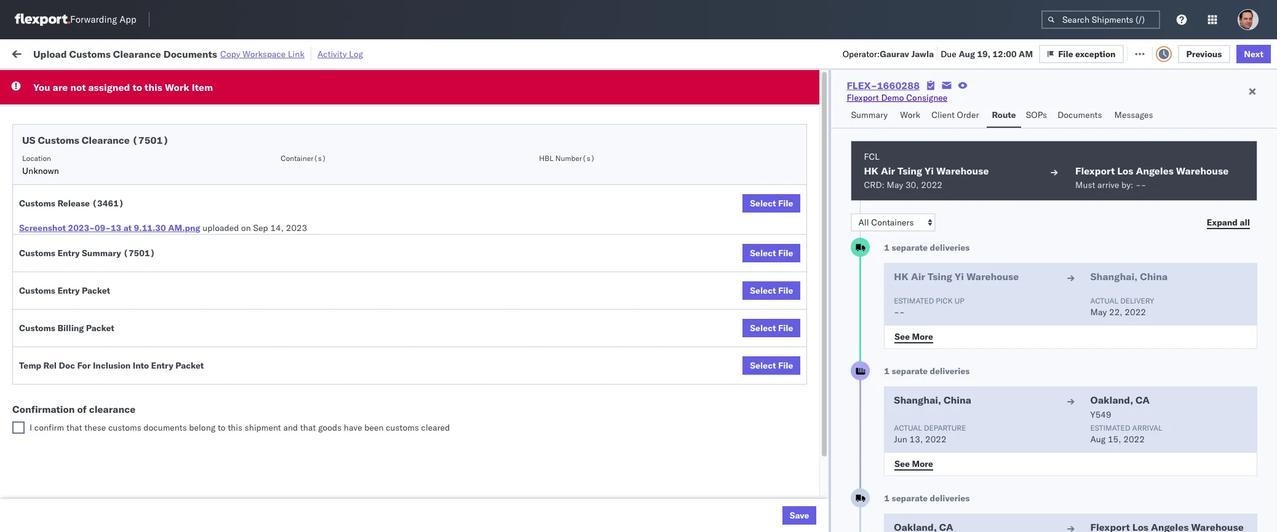 Task type: locate. For each thing, give the bounding box(es) containing it.
0 horizontal spatial that
[[66, 423, 82, 434]]

ceau7522281,
[[865, 123, 928, 134], [865, 150, 928, 161], [865, 177, 928, 188], [865, 204, 928, 215], [865, 231, 928, 242], [865, 258, 928, 269]]

schedule for 'schedule pickup from los angeles, ca' button associated with lhuu7894563, uetu5238478
[[28, 285, 65, 296]]

4 select file button from the top
[[743, 319, 801, 338]]

1 schedule from the top
[[28, 123, 65, 134]]

numbers inside button
[[1002, 100, 1032, 109]]

los up the inclusion
[[111, 339, 125, 350]]

pickup
[[67, 150, 93, 161], [67, 177, 93, 188], [67, 231, 93, 242], [67, 285, 93, 296], [62, 339, 89, 350], [67, 393, 93, 404], [67, 441, 93, 452]]

0 vertical spatial see more button
[[887, 328, 940, 346]]

0 horizontal spatial summary
[[82, 248, 121, 259]]

for
[[118, 76, 128, 85]]

activity log button
[[317, 47, 363, 61]]

1 horizontal spatial aug
[[1090, 434, 1106, 445]]

schedule pickup from los angeles, ca link up the customs entry summary (7501) at the left of page
[[28, 230, 180, 243]]

select file button for customs billing packet
[[743, 319, 801, 338]]

schedule up confirm
[[28, 393, 65, 404]]

batch action
[[1208, 48, 1261, 59]]

appointment up 13
[[101, 204, 151, 215]]

1 vertical spatial hk
[[894, 271, 909, 283]]

1 horizontal spatial 2023
[[313, 421, 335, 432]]

may inside actual delivery may 22, 2022
[[1090, 307, 1107, 318]]

2 gvcu5265864 from the top
[[865, 448, 926, 459]]

23, right dec
[[300, 340, 314, 351]]

4 11:59 pm pdt, nov 4, 2022 from the top
[[225, 232, 338, 243]]

copy workspace link button
[[220, 48, 304, 59]]

2 ceau7522281, from the top
[[865, 150, 928, 161]]

0 horizontal spatial consignee
[[612, 100, 647, 109]]

3 schedule delivery appointment link from the top
[[28, 312, 151, 324]]

schedule delivery appointment button up confirm pickup from los angeles, ca link
[[28, 312, 151, 325]]

see more
[[895, 331, 933, 342], [895, 459, 933, 470]]

ceau7522281, hlxu6269489, hlxu8034992
[[865, 123, 1056, 134], [865, 150, 1056, 161], [865, 177, 1056, 188], [865, 204, 1056, 215], [865, 231, 1056, 242], [865, 258, 1056, 269]]

see up 'abcd1234560'
[[895, 459, 910, 470]]

1 hlxu8034992 from the top
[[996, 123, 1056, 134]]

action
[[1234, 48, 1261, 59]]

1 vertical spatial 23,
[[298, 421, 311, 432]]

see more up 'abcd1234560'
[[895, 459, 933, 470]]

screenshot
[[19, 223, 66, 234]]

2 1 separate deliveries from the top
[[884, 366, 970, 377]]

this
[[144, 81, 162, 93], [228, 423, 242, 434]]

5 schedule pickup from los angeles, ca from the top
[[28, 393, 180, 404]]

billing
[[57, 323, 84, 334]]

inclusion
[[93, 360, 131, 372]]

0 vertical spatial hk air tsing yi warehouse
[[864, 165, 989, 177]]

flex-2130387
[[772, 421, 836, 432], [772, 448, 836, 459], [772, 502, 836, 513]]

client inside client order button
[[931, 109, 955, 121]]

select for customs entry summary (7501)
[[750, 248, 776, 259]]

choi
[[1171, 421, 1189, 432], [1171, 475, 1189, 486]]

3 flex-1889466 from the top
[[772, 340, 836, 351]]

5 ocean fcl from the top
[[429, 340, 472, 351]]

los up must arrive by: --
[[1117, 165, 1133, 177]]

1 vertical spatial (7501)
[[123, 248, 155, 259]]

2022 inside actual delivery may 22, 2022
[[1125, 307, 1146, 318]]

numbers for container numbers
[[865, 105, 896, 114]]

confirm inside 'confirm delivery' link
[[28, 366, 60, 377]]

0 vertical spatial tsing
[[897, 165, 922, 177]]

0 horizontal spatial on
[[241, 223, 251, 234]]

estimated up 15,
[[1090, 424, 1130, 433]]

separate for hk
[[892, 242, 928, 253]]

1 vertical spatial 1
[[884, 366, 890, 377]]

estimated for 15,
[[1090, 424, 1130, 433]]

0 horizontal spatial numbers
[[865, 105, 896, 114]]

4 appointment from the top
[[101, 420, 151, 432]]

2 vertical spatial abcdefg78456546
[[957, 367, 1039, 378]]

actual departure jun 13, 2022
[[894, 424, 966, 445]]

1 vertical spatial 1 separate deliveries
[[884, 366, 970, 377]]

lhuu7894563,
[[865, 285, 929, 296], [865, 312, 929, 324], [865, 340, 929, 351], [865, 367, 929, 378]]

savant
[[1161, 177, 1187, 189], [1161, 340, 1187, 351]]

4, up the container(s)
[[306, 123, 314, 134]]

blocked,
[[151, 76, 182, 85]]

schedule delivery appointment button down of
[[28, 420, 151, 433]]

customs up screenshot on the top left of the page
[[19, 198, 55, 209]]

schedule delivery appointment link for second schedule delivery appointment button from the bottom
[[28, 312, 151, 324]]

pm up sep
[[251, 177, 264, 189]]

actual up 22,
[[1090, 296, 1118, 306]]

1 vertical spatial at
[[123, 223, 132, 234]]

clearance
[[113, 48, 161, 60], [82, 134, 130, 146], [95, 258, 135, 269], [95, 502, 135, 513]]

hlxu6269489,
[[931, 123, 994, 134], [931, 150, 994, 161], [931, 177, 994, 188], [931, 204, 994, 215], [931, 231, 994, 242], [931, 258, 994, 269]]

10 resize handle column header from the left
[[1203, 95, 1218, 533]]

flexport. image
[[15, 14, 70, 26]]

2 schedule pickup from los angeles, ca link from the top
[[28, 176, 180, 189]]

2 more from the top
[[912, 459, 933, 470]]

must
[[1075, 180, 1095, 191]]

1 ceau7522281, hlxu6269489, hlxu8034992 from the top
[[865, 123, 1056, 134]]

2 vertical spatial 1
[[884, 493, 890, 504]]

1 horizontal spatial that
[[300, 423, 316, 434]]

schedule pickup from los angeles, ca button down us customs clearance (7501)
[[28, 149, 180, 163]]

pm right 8:30
[[246, 421, 259, 432]]

resize handle column header for workitem
[[203, 95, 217, 533]]

schedule pickup from los angeles, ca
[[28, 150, 180, 161], [28, 177, 180, 188], [28, 231, 180, 242], [28, 285, 180, 296], [28, 393, 180, 404]]

air
[[881, 165, 895, 177], [911, 271, 925, 283]]

1 vertical spatial see more button
[[887, 455, 940, 474]]

5 schedule pickup from los angeles, ca link from the top
[[28, 393, 180, 405]]

1 see from the top
[[895, 331, 910, 342]]

8:30
[[225, 421, 243, 432]]

3 lhuu7894563, uetu5238478 from the top
[[865, 340, 991, 351]]

1 horizontal spatial at
[[245, 48, 253, 59]]

maeu9408431 down maeu9736123
[[957, 421, 1019, 432]]

app
[[119, 14, 136, 26]]

2022 inside estimated arrival aug 15, 2022
[[1123, 434, 1145, 445]]

schedule pickup from los angeles, ca button up the customs entry summary (7501) at the left of page
[[28, 230, 180, 244]]

documents
[[163, 48, 217, 60], [1058, 109, 1102, 121], [137, 258, 181, 269], [137, 502, 181, 513]]

1 vertical spatial china
[[944, 394, 971, 407]]

omkar savant for test123456
[[1133, 177, 1187, 189]]

2 deliveries from the top
[[930, 366, 970, 377]]

4 schedule pickup from los angeles, ca from the top
[[28, 285, 180, 296]]

upload down netherlands on the bottom of page
[[28, 502, 56, 513]]

appointment down clearance
[[101, 420, 151, 432]]

1 horizontal spatial to
[[218, 423, 225, 434]]

schedule for ceau7522281, hlxu6269489, hlxu8034992's 'schedule pickup from los angeles, ca' button
[[28, 150, 65, 161]]

6 1846748 from the top
[[799, 259, 836, 270]]

batch
[[1208, 48, 1232, 59]]

schedule for schedule pickup from rotterdam, netherlands button
[[28, 441, 65, 452]]

container numbers button
[[859, 93, 938, 115]]

flexport
[[847, 92, 879, 103], [1075, 165, 1115, 177]]

1 select from the top
[[750, 198, 776, 209]]

6 hlxu6269489, from the top
[[931, 258, 994, 269]]

estimated inside estimated arrival aug 15, 2022
[[1090, 424, 1130, 433]]

2 vertical spatial pst,
[[261, 421, 280, 432]]

fcl for first schedule delivery appointment button from the bottom
[[456, 421, 472, 432]]

message (0)
[[166, 48, 216, 59]]

entry right into
[[151, 360, 173, 372]]

pickup inside button
[[62, 339, 89, 350]]

see more button down estimated pick up --
[[887, 328, 940, 346]]

upload right my
[[33, 48, 67, 60]]

0 horizontal spatial work
[[134, 48, 156, 59]]

5 hlxu6269489, from the top
[[931, 231, 994, 242]]

1 separate from the top
[[892, 242, 928, 253]]

778
[[227, 48, 243, 59]]

2 4, from the top
[[306, 150, 314, 161]]

see more for shanghai,
[[895, 459, 933, 470]]

3 schedule from the top
[[28, 177, 65, 188]]

3 1889466 from the top
[[799, 340, 836, 351]]

packet
[[82, 285, 110, 296], [86, 323, 114, 334], [175, 360, 204, 372]]

5 schedule from the top
[[28, 231, 65, 242]]

5 select file from the top
[[750, 360, 793, 372]]

1 horizontal spatial china
[[1140, 271, 1168, 283]]

0 horizontal spatial shanghai, china
[[894, 394, 971, 407]]

1 vertical spatial abcdefg78456546
[[957, 340, 1039, 351]]

ceau7522281, for upload customs clearance documents button
[[865, 258, 928, 269]]

4 hlxu8034992 from the top
[[996, 204, 1056, 215]]

3 schedule delivery appointment button from the top
[[28, 312, 151, 325]]

2 vertical spatial maeu9408431
[[957, 502, 1019, 513]]

angeles, up documents
[[132, 393, 166, 404]]

pm right 11:00
[[251, 259, 264, 270]]

maeu9408431 down --
[[957, 502, 1019, 513]]

client for client name
[[520, 100, 540, 109]]

entry for summary
[[57, 248, 80, 259]]

4 schedule pickup from los angeles, ca button from the top
[[28, 284, 180, 298]]

0 vertical spatial 1
[[884, 242, 890, 253]]

schedule delivery appointment up us customs clearance (7501)
[[28, 123, 151, 134]]

sep
[[253, 223, 268, 234]]

aug left 15,
[[1090, 434, 1106, 445]]

1 schedule delivery appointment button from the top
[[28, 122, 151, 136]]

hlxu6269489, for 4th schedule delivery appointment button from the bottom
[[931, 123, 994, 134]]

1 vertical spatial gaurav jawla
[[1133, 205, 1184, 216]]

select file for customs release (3461)
[[750, 198, 793, 209]]

gaurav jawla down the angeles
[[1133, 205, 1184, 216]]

0 vertical spatial estimated
[[894, 296, 934, 306]]

consignee inside flexport demo consignee link
[[906, 92, 947, 103]]

schedule pickup from los angeles, ca link for msdu7304509
[[28, 393, 180, 405]]

been
[[364, 423, 384, 434]]

(7501) down the 9.11.30
[[123, 248, 155, 259]]

select for customs billing packet
[[750, 323, 776, 334]]

delivery inside 'confirm delivery' link
[[62, 366, 94, 377]]

2 schedule pickup from los angeles, ca from the top
[[28, 177, 180, 188]]

pm down deadline
[[251, 123, 264, 134]]

0 vertical spatial see
[[895, 331, 910, 342]]

2 schedule from the top
[[28, 150, 65, 161]]

tsing
[[897, 165, 922, 177], [928, 271, 952, 283]]

1 more from the top
[[912, 331, 933, 342]]

omkar savant down the delivery
[[1133, 340, 1187, 351]]

schedule up unknown
[[28, 150, 65, 161]]

more for air
[[912, 331, 933, 342]]

this left shipment
[[228, 423, 242, 434]]

appointment
[[101, 123, 151, 134], [101, 204, 151, 215], [101, 312, 151, 323], [101, 420, 151, 432]]

1 2130387 from the top
[[799, 421, 836, 432]]

at
[[245, 48, 253, 59], [123, 223, 132, 234]]

1 savant from the top
[[1161, 177, 1187, 189]]

1 vertical spatial choi
[[1171, 475, 1189, 486]]

4, up 8,
[[306, 232, 314, 243]]

1 vertical spatial this
[[228, 423, 242, 434]]

abcdefg78456546 for confirm delivery
[[957, 367, 1039, 378]]

mbl/mawb numbers
[[957, 100, 1032, 109]]

13
[[111, 223, 121, 234]]

1 horizontal spatial flexport
[[1075, 165, 1115, 177]]

pdt, for second 'schedule pickup from los angeles, ca' button from the top
[[266, 177, 286, 189]]

that down "confirmation of clearance"
[[66, 423, 82, 434]]

that right and at the left bottom of the page
[[300, 423, 316, 434]]

schedule pickup from los angeles, ca link for ceau7522281, hlxu6269489, hlxu8034992
[[28, 149, 180, 161]]

destination
[[1218, 475, 1263, 486]]

(0)
[[200, 48, 216, 59]]

gaurav down flexport los angeles warehouse
[[1133, 205, 1160, 216]]

choi down jaehyung choi - test origin agent
[[1171, 475, 1189, 486]]

choi for destination
[[1171, 475, 1189, 486]]

schedule inside schedule pickup from rotterdam, netherlands
[[28, 441, 65, 452]]

resize handle column header for mbl/mawb numbers
[[1112, 95, 1127, 533]]

1 vertical spatial tsing
[[928, 271, 952, 283]]

link
[[288, 48, 304, 59]]

1 resize handle column header from the left
[[203, 95, 217, 533]]

0 vertical spatial upload
[[33, 48, 67, 60]]

11:00 pm pst, nov 8, 2022
[[225, 259, 337, 270]]

client inside 'client name' button
[[520, 100, 540, 109]]

1 horizontal spatial customs
[[386, 423, 419, 434]]

5 select file button from the top
[[743, 357, 801, 375]]

file
[[1067, 48, 1082, 59], [1058, 48, 1073, 59], [778, 198, 793, 209], [778, 248, 793, 259], [778, 285, 793, 296], [778, 323, 793, 334], [778, 360, 793, 372]]

oakland, ca y549
[[1090, 394, 1150, 421]]

by: right filtered
[[44, 75, 56, 86]]

confirm inside confirm pickup from los angeles, ca link
[[28, 339, 60, 350]]

4:00
[[225, 340, 243, 351]]

deliveries up pick
[[930, 242, 970, 253]]

hlxu6269489, for 3rd 'schedule pickup from los angeles, ca' button from the bottom
[[931, 231, 994, 242]]

jaehyung down oakland, ca y549
[[1133, 421, 1169, 432]]

from down these
[[96, 441, 114, 452]]

ocean fcl for third schedule pickup from los angeles, ca link
[[429, 232, 472, 243]]

see more button up 'abcd1234560'
[[887, 455, 940, 474]]

2 vertical spatial jawla
[[1163, 205, 1184, 216]]

uetu5238478
[[931, 285, 991, 296], [931, 312, 991, 324], [931, 340, 991, 351], [931, 367, 991, 378]]

sops button
[[1021, 104, 1053, 128]]

2130387 down 1893174
[[799, 421, 836, 432]]

forwarding app
[[70, 14, 136, 26]]

1 horizontal spatial hk
[[894, 271, 909, 283]]

angeles, up into
[[127, 339, 161, 350]]

12:00
[[993, 48, 1017, 59]]

6 flex-1846748 from the top
[[772, 259, 836, 270]]

flex-2130387 down 'flex-1893174'
[[772, 421, 836, 432]]

schedule pickup from los angeles, ca button up (3461)
[[28, 176, 180, 190]]

estimated left pick
[[894, 296, 934, 306]]

fcl for 4th schedule delivery appointment button from the bottom
[[456, 123, 472, 134]]

3 4, from the top
[[306, 177, 314, 189]]

1 ocean fcl from the top
[[429, 123, 472, 134]]

(7501) down workitem 'button'
[[132, 134, 169, 146]]

flex-1889466 button
[[753, 283, 839, 300], [753, 283, 839, 300], [753, 310, 839, 327], [753, 310, 839, 327], [753, 337, 839, 354], [753, 337, 839, 354], [753, 364, 839, 381], [753, 364, 839, 381]]

warehouse
[[936, 165, 989, 177], [1176, 165, 1229, 177], [966, 271, 1019, 283]]

deliveries up maeu9736123
[[930, 366, 970, 377]]

0 vertical spatial packet
[[82, 285, 110, 296]]

china up departure
[[944, 394, 971, 407]]

1 vertical spatial see
[[895, 459, 910, 470]]

omkar savant for abcdefg78456546
[[1133, 340, 1187, 351]]

1 vertical spatial jawla
[[1163, 123, 1184, 134]]

schedule for second 'schedule pickup from los angeles, ca' button from the top
[[28, 177, 65, 188]]

1 vertical spatial confirm
[[28, 366, 60, 377]]

hk air tsing yi warehouse up 30,
[[864, 165, 989, 177]]

summary down 09- at the left top
[[82, 248, 121, 259]]

2 select from the top
[[750, 248, 776, 259]]

schedule delivery appointment link for 4th schedule delivery appointment button from the bottom
[[28, 122, 151, 134]]

hlxu8034992 for 4th schedule delivery appointment button from the bottom
[[996, 123, 1056, 134]]

2 vertical spatial gvcu5265864
[[865, 502, 926, 513]]

jaehyung
[[1133, 421, 1169, 432], [1133, 475, 1169, 486]]

0 vertical spatial to
[[133, 81, 142, 93]]

2 vertical spatial entry
[[151, 360, 173, 372]]

gaurav jawla down messages
[[1133, 123, 1184, 134]]

1 select file from the top
[[750, 198, 793, 209]]

11:59 for 3rd 'schedule pickup from los angeles, ca' button from the bottom
[[225, 232, 249, 243]]

omkar savant down the angeles
[[1133, 177, 1187, 189]]

0 vertical spatial gaurav
[[880, 48, 909, 59]]

china
[[1140, 271, 1168, 283], [944, 394, 971, 407]]

1 vertical spatial shanghai,
[[894, 394, 941, 407]]

by: right arrive
[[1121, 180, 1133, 191]]

0 vertical spatial may
[[887, 180, 903, 191]]

2023 left have
[[313, 421, 335, 432]]

select for customs entry packet
[[750, 285, 776, 296]]

0 vertical spatial maeu9408431
[[957, 421, 1019, 432]]

5 select from the top
[[750, 360, 776, 372]]

work left item
[[165, 81, 189, 93]]

maeu9408431
[[957, 421, 1019, 432], [957, 448, 1019, 459], [957, 502, 1019, 513]]

due aug 19, 12:00 am
[[941, 48, 1033, 59]]

estimated inside estimated pick up --
[[894, 296, 934, 306]]

to right for
[[133, 81, 142, 93]]

1 vertical spatial gvcu5265864
[[865, 448, 926, 459]]

schedule pickup from los angeles, ca link down us customs clearance (7501)
[[28, 149, 180, 161]]

select file for temp rel doc for inclusion into entry packet
[[750, 360, 793, 372]]

1 vertical spatial upload
[[28, 258, 56, 269]]

1 1 from the top
[[884, 242, 890, 253]]

netherlands
[[28, 454, 76, 465]]

3 ceau7522281, hlxu6269489, hlxu8034992 from the top
[[865, 177, 1056, 188]]

test
[[574, 123, 591, 134], [666, 123, 682, 134], [574, 150, 591, 161], [574, 177, 591, 189], [666, 177, 682, 189], [574, 232, 591, 243], [666, 232, 682, 243], [574, 259, 591, 270], [666, 259, 682, 270], [574, 340, 591, 351], [666, 340, 682, 351], [1199, 421, 1215, 432], [1199, 475, 1215, 486]]

1 vertical spatial by:
[[1121, 180, 1133, 191]]

schedule pickup from los angeles, ca for msdu7304509
[[28, 393, 180, 404]]

actual inside actual delivery may 22, 2022
[[1090, 296, 1118, 306]]

2 vertical spatial 1 separate deliveries
[[884, 493, 970, 504]]

2 test123456 from the top
[[957, 177, 1009, 189]]

1 customs from the left
[[108, 423, 141, 434]]

2 11:59 pm pdt, nov 4, 2022 from the top
[[225, 150, 338, 161]]

2 jaehyung from the top
[[1133, 475, 1169, 486]]

flex-1846748
[[772, 123, 836, 134], [772, 150, 836, 161], [772, 177, 836, 189], [772, 205, 836, 216], [772, 232, 836, 243], [772, 259, 836, 270]]

1 horizontal spatial shanghai, china
[[1090, 271, 1168, 283]]

snooze
[[380, 100, 404, 109]]

los up (3461)
[[116, 177, 130, 188]]

None checkbox
[[12, 422, 25, 434]]

am.png
[[168, 223, 200, 234]]

flexport demo consignee link
[[847, 92, 947, 104]]

1 for hk air tsing yi warehouse
[[884, 242, 890, 253]]

tsing up 30,
[[897, 165, 922, 177]]

2 vertical spatial deliveries
[[930, 493, 970, 504]]

savant for abcdefg78456546
[[1161, 340, 1187, 351]]

ca inside oakland, ca y549
[[1136, 394, 1150, 407]]

file exception
[[1067, 48, 1124, 59], [1058, 48, 1116, 59]]

forwarding
[[70, 14, 117, 26]]

0 vertical spatial pst,
[[266, 259, 285, 270]]

more down 13,
[[912, 459, 933, 470]]

:
[[89, 76, 91, 85]]

0 vertical spatial more
[[912, 331, 933, 342]]

this right for
[[144, 81, 162, 93]]

0 vertical spatial gaurav jawla
[[1133, 123, 1184, 134]]

2023 right 14,
[[286, 223, 307, 234]]

1 vertical spatial savant
[[1161, 340, 1187, 351]]

separate for shanghai,
[[892, 366, 928, 377]]

3 pdt, from the top
[[266, 177, 286, 189]]

2 1889466 from the top
[[799, 313, 836, 324]]

0 vertical spatial savant
[[1161, 177, 1187, 189]]

ceau7522281, hlxu6269489, hlxu8034992 for 3rd 'schedule pickup from los angeles, ca' button from the bottom
[[865, 231, 1056, 242]]

schedule pickup from los angeles, ca link up these
[[28, 393, 180, 405]]

ceau7522281, for 4th schedule delivery appointment button from the bottom
[[865, 123, 928, 134]]

9.11.30
[[134, 223, 166, 234]]

resize handle column header for deadline
[[359, 95, 373, 533]]

flex-2130387 up flex-1662119
[[772, 448, 836, 459]]

0 horizontal spatial china
[[944, 394, 971, 407]]

0 vertical spatial entry
[[57, 248, 80, 259]]

2 vertical spatial 2130387
[[799, 502, 836, 513]]

1 separate deliveries down 'abcd1234560'
[[884, 493, 970, 504]]

schedule pickup from los angeles, ca down us customs clearance (7501)
[[28, 150, 180, 161]]

15,
[[1108, 434, 1121, 445]]

schedule down customs entry packet
[[28, 312, 65, 323]]

1 abcdefg78456546 from the top
[[957, 313, 1039, 324]]

gvcu5265864 down 'abcd1234560'
[[865, 502, 926, 513]]

expand all
[[1207, 217, 1250, 228]]

4 pdt, from the top
[[266, 232, 286, 243]]

see more button for shanghai,
[[887, 455, 940, 474]]

jaehyung for jaehyung choi - test destination age
[[1133, 475, 1169, 486]]

are
[[53, 81, 68, 93]]

aug left 19,
[[959, 48, 975, 59]]

at right 13
[[123, 223, 132, 234]]

5 1846748 from the top
[[799, 232, 836, 243]]

1 vertical spatial 2130387
[[799, 448, 836, 459]]

1 test123456 from the top
[[957, 123, 1009, 134]]

resize handle column header
[[203, 95, 217, 533], [359, 95, 373, 533], [408, 95, 423, 533], [499, 95, 514, 533], [591, 95, 606, 533], [732, 95, 746, 533], [844, 95, 859, 533], [936, 95, 951, 533], [1112, 95, 1127, 533], [1203, 95, 1218, 533], [1246, 95, 1260, 533]]

flexport for flexport demo consignee
[[847, 92, 879, 103]]

0 horizontal spatial may
[[887, 180, 903, 191]]

schedule for second schedule delivery appointment button from the bottom
[[28, 312, 65, 323]]

0 vertical spatial yi
[[925, 165, 934, 177]]

2130387 up 1662119
[[799, 448, 836, 459]]

select file button
[[743, 194, 801, 213], [743, 244, 801, 263], [743, 282, 801, 300], [743, 319, 801, 338], [743, 357, 801, 375]]

2 vertical spatial work
[[900, 109, 920, 121]]

1 vertical spatial omkar savant
[[1133, 340, 1187, 351]]

1 horizontal spatial tsing
[[928, 271, 952, 283]]

0 horizontal spatial this
[[144, 81, 162, 93]]

to right belong
[[218, 423, 225, 434]]

0 vertical spatial gvcu5265864
[[865, 421, 926, 432]]

gvcu5265864
[[865, 421, 926, 432], [865, 448, 926, 459], [865, 502, 926, 513]]

6 ceau7522281, from the top
[[865, 258, 928, 269]]

china up the delivery
[[1140, 271, 1168, 283]]

next button
[[1237, 45, 1271, 63]]

1 horizontal spatial by:
[[1121, 180, 1133, 191]]

customs left billing
[[19, 323, 55, 334]]

file for customs release (3461)
[[778, 198, 793, 209]]

1 horizontal spatial on
[[302, 48, 311, 59]]

deliveries for china
[[930, 366, 970, 377]]

4 resize handle column header from the left
[[499, 95, 514, 533]]

abcdefg78456546 for confirm pickup from los angeles, ca
[[957, 340, 1039, 351]]

13,
[[910, 434, 923, 445]]

0 vertical spatial jaehyung
[[1133, 421, 1169, 432]]

1 schedule delivery appointment from the top
[[28, 123, 151, 134]]

1 hlxu6269489, from the top
[[931, 123, 994, 134]]

estimated for -
[[894, 296, 934, 306]]

1 horizontal spatial consignee
[[906, 92, 947, 103]]

2 see more from the top
[[895, 459, 933, 470]]

forwarding app link
[[15, 14, 136, 26]]

1 vertical spatial pst,
[[261, 340, 280, 351]]

4 select file from the top
[[750, 323, 793, 334]]

nov for 4th schedule delivery appointment button from the bottom
[[288, 123, 304, 134]]

1 vertical spatial deliveries
[[930, 366, 970, 377]]

2 see from the top
[[895, 459, 910, 470]]

confirm
[[28, 339, 60, 350], [28, 366, 60, 377]]

deliveries
[[930, 242, 970, 253], [930, 366, 970, 377], [930, 493, 970, 504]]

ocean fcl for confirm pickup from los angeles, ca link
[[429, 340, 472, 351]]

abcd1234560
[[865, 475, 926, 486]]

angeles, up the 9.11.30
[[132, 177, 166, 188]]

ceau7522281, hlxu6269489, hlxu8034992 for 4th schedule delivery appointment button from the bottom
[[865, 123, 1056, 134]]

pst, left jan
[[261, 421, 280, 432]]

8 resize handle column header from the left
[[936, 95, 951, 533]]

summary button
[[846, 104, 895, 128]]

from inside button
[[91, 339, 109, 350]]

you are not assigned to this work item
[[33, 81, 213, 93]]

2 appointment from the top
[[101, 204, 151, 215]]

3 select file from the top
[[750, 285, 793, 296]]

ca inside button
[[163, 339, 175, 350]]

from down us customs clearance (7501)
[[96, 150, 114, 161]]

ready
[[94, 76, 116, 85]]

actual inside the actual departure jun 13, 2022
[[894, 424, 922, 433]]

omkar for abcdefg78456546
[[1133, 340, 1159, 351]]

1 vertical spatial omkar
[[1133, 340, 1159, 351]]

numbers inside "container numbers"
[[865, 105, 896, 114]]

see for shanghai,
[[895, 459, 910, 470]]

2 schedule delivery appointment from the top
[[28, 204, 151, 215]]

1 vertical spatial may
[[1090, 307, 1107, 318]]

0 horizontal spatial customs
[[108, 423, 141, 434]]

1 vertical spatial more
[[912, 459, 933, 470]]

3 separate from the top
[[892, 493, 928, 504]]

agent
[[1243, 421, 1266, 432]]

3 deliveries from the top
[[930, 493, 970, 504]]

pst, for nov
[[266, 259, 285, 270]]

fcl for upload customs clearance documents button
[[456, 259, 472, 270]]

1 vertical spatial jaehyung
[[1133, 475, 1169, 486]]

previous button
[[1178, 45, 1230, 63]]

0 vertical spatial omkar
[[1133, 177, 1159, 189]]

1 for shanghai, china
[[884, 366, 890, 377]]

1 schedule pickup from los angeles, ca from the top
[[28, 150, 180, 161]]

1 horizontal spatial summary
[[851, 109, 888, 121]]

customs inside button
[[58, 258, 93, 269]]

4 ceau7522281, hlxu6269489, hlxu8034992 from the top
[[865, 204, 1056, 215]]

1 horizontal spatial client
[[931, 109, 955, 121]]

1846748
[[799, 123, 836, 134], [799, 150, 836, 161], [799, 177, 836, 189], [799, 205, 836, 216], [799, 232, 836, 243], [799, 259, 836, 270]]

2 schedule pickup from los angeles, ca button from the top
[[28, 176, 180, 190]]

schedule pickup from los angeles, ca for lhuu7894563, uetu5238478
[[28, 285, 180, 296]]

1 schedule pickup from los angeles, ca link from the top
[[28, 149, 180, 161]]

pickup down billing
[[62, 339, 89, 350]]

flexport up summary button on the right top
[[847, 92, 879, 103]]

nov
[[288, 123, 304, 134], [288, 150, 304, 161], [288, 177, 304, 189], [288, 232, 304, 243], [287, 259, 303, 270]]

yi up crd: may 30, 2022
[[925, 165, 934, 177]]

2 abcdefg78456546 from the top
[[957, 340, 1039, 351]]

from up temp rel doc for inclusion into entry packet at the left bottom of the page
[[91, 339, 109, 350]]

3 hlxu8034992 from the top
[[996, 177, 1056, 188]]

ceau7522281, hlxu6269489, hlxu8034992 for second 'schedule pickup from los angeles, ca' button from the top
[[865, 177, 1056, 188]]

client left order
[[931, 109, 955, 121]]

choi right arrival
[[1171, 421, 1189, 432]]

1 confirm from the top
[[28, 339, 60, 350]]

angeles,
[[132, 150, 166, 161], [132, 177, 166, 188], [132, 231, 166, 242], [132, 285, 166, 296], [127, 339, 161, 350], [132, 393, 166, 404]]

customs up customs entry packet
[[58, 258, 93, 269]]

doc
[[59, 360, 75, 372]]

(7501) for customs entry summary (7501)
[[123, 248, 155, 259]]

2 pdt, from the top
[[266, 150, 286, 161]]

choi for origin
[[1171, 421, 1189, 432]]

hlxu8034992 for upload customs clearance documents button
[[996, 258, 1056, 269]]

5 schedule pickup from los angeles, ca button from the top
[[28, 393, 180, 406]]

schedule up customs billing packet
[[28, 285, 65, 296]]



Task type: describe. For each thing, give the bounding box(es) containing it.
0 vertical spatial shanghai,
[[1090, 271, 1138, 283]]

1660288
[[877, 79, 920, 92]]

0 vertical spatial work
[[134, 48, 156, 59]]

2 lhuu7894563, uetu5238478 from the top
[[865, 312, 991, 324]]

0 vertical spatial on
[[302, 48, 311, 59]]

select file for customs billing packet
[[750, 323, 793, 334]]

4 lhuu7894563, uetu5238478 from the top
[[865, 367, 991, 378]]

2 schedule delivery appointment button from the top
[[28, 203, 151, 217]]

los inside confirm pickup from los angeles, ca link
[[111, 339, 125, 350]]

fcl for 3rd 'schedule pickup from los angeles, ca' button from the bottom
[[456, 232, 472, 243]]

pickup down confirm delivery button
[[67, 393, 93, 404]]

clearance down schedule pickup from rotterdam, netherlands button
[[95, 502, 135, 513]]

customs down netherlands on the bottom of page
[[58, 502, 93, 513]]

pdt, for 3rd 'schedule pickup from los angeles, ca' button from the bottom
[[266, 232, 286, 243]]

due
[[941, 48, 956, 59]]

2 ceau7522281, hlxu6269489, hlxu8034992 from the top
[[865, 150, 1056, 161]]

msdu7304509
[[865, 394, 928, 405]]

customs entry summary (7501)
[[19, 248, 155, 259]]

number(s)
[[555, 154, 595, 163]]

1 vertical spatial on
[[241, 223, 251, 234]]

2 upload customs clearance documents from the top
[[28, 502, 181, 513]]

activity log
[[317, 48, 363, 59]]

hlxu6269489, for second 'schedule pickup from los angeles, ca' button from the top
[[931, 177, 994, 188]]

hlxu8034992 for 3rd 'schedule pickup from los angeles, ca' button from the bottom
[[996, 231, 1056, 242]]

flexport los angeles warehouse
[[1075, 165, 1229, 177]]

us
[[22, 134, 35, 146]]

customs up location
[[38, 134, 79, 146]]

have
[[344, 423, 362, 434]]

1 4, from the top
[[306, 123, 314, 134]]

select file button for customs entry packet
[[743, 282, 801, 300]]

1 separate deliveries for air
[[884, 242, 970, 253]]

2022 inside the actual departure jun 13, 2022
[[925, 434, 946, 445]]

entry for packet
[[57, 285, 80, 296]]

2 lhuu7894563, from the top
[[865, 312, 929, 324]]

consignee inside consignee button
[[612, 100, 647, 109]]

flex
[[753, 100, 766, 109]]

4 lhuu7894563, from the top
[[865, 367, 929, 378]]

schedule pickup from los angeles, ca button for msdu7304509
[[28, 393, 180, 406]]

14,
[[270, 223, 284, 234]]

i confirm that these customs documents belong to this shipment and that goods have been customs cleared
[[30, 423, 450, 434]]

next
[[1244, 48, 1263, 59]]

appointment for 4th schedule delivery appointment button from the bottom
[[101, 123, 151, 134]]

0 horizontal spatial by:
[[44, 75, 56, 86]]

3 uetu5238478 from the top
[[931, 340, 991, 351]]

1 flex-2130387 from the top
[[772, 421, 836, 432]]

workitem
[[14, 100, 46, 109]]

0 horizontal spatial yi
[[925, 165, 934, 177]]

3 schedule pickup from los angeles, ca button from the top
[[28, 230, 180, 244]]

release
[[57, 198, 90, 209]]

0 vertical spatial china
[[1140, 271, 1168, 283]]

0 vertical spatial aug
[[959, 48, 975, 59]]

1 vertical spatial shanghai, china
[[894, 394, 971, 407]]

nov for second 'schedule pickup from los angeles, ca' button from the top
[[288, 177, 304, 189]]

1 vertical spatial summary
[[82, 248, 121, 259]]

file for customs entry packet
[[778, 285, 793, 296]]

3 schedule delivery appointment from the top
[[28, 312, 151, 323]]

11:59 for second 'schedule pickup from los angeles, ca' button from the top
[[225, 177, 249, 189]]

0 vertical spatial at
[[245, 48, 253, 59]]

delivery for lhuu7894563, uetu5238478
[[62, 366, 94, 377]]

messages
[[1114, 109, 1153, 121]]

pm left 14,
[[251, 232, 264, 243]]

status
[[67, 76, 89, 85]]

mode
[[429, 100, 448, 109]]

resize handle column header for mode
[[499, 95, 514, 533]]

1 vertical spatial gaurav
[[1133, 123, 1160, 134]]

0 horizontal spatial air
[[881, 165, 895, 177]]

3 resize handle column header from the left
[[408, 95, 423, 533]]

pickup up the customs entry summary (7501) at the left of page
[[67, 231, 93, 242]]

from up (3461)
[[96, 177, 114, 188]]

ocean fcl for 4th schedule pickup from los angeles, ca link from the bottom of the page
[[429, 177, 472, 189]]

arrive
[[1097, 180, 1119, 191]]

3 flex-2130387 from the top
[[772, 502, 836, 513]]

fcl for second 'schedule pickup from los angeles, ca' button from the top
[[456, 177, 472, 189]]

0 vertical spatial hk
[[864, 165, 878, 177]]

8,
[[305, 259, 313, 270]]

customs up ":"
[[69, 48, 111, 60]]

appointment for second schedule delivery appointment button from the bottom
[[101, 312, 151, 323]]

1 1846748 from the top
[[799, 123, 836, 134]]

0 vertical spatial shanghai, china
[[1090, 271, 1168, 283]]

schedule delivery appointment link for 3rd schedule delivery appointment button from the bottom of the page
[[28, 203, 151, 216]]

flex id
[[753, 100, 776, 109]]

pst, for jan
[[261, 421, 280, 432]]

4 schedule delivery appointment button from the top
[[28, 420, 151, 433]]

0 horizontal spatial shanghai,
[[894, 394, 941, 407]]

09-
[[95, 223, 111, 234]]

up
[[955, 296, 964, 306]]

confirm for confirm pickup from los angeles, ca
[[28, 339, 60, 350]]

name
[[542, 100, 562, 109]]

ceau7522281, for 3rd 'schedule pickup from los angeles, ca' button from the bottom
[[865, 231, 928, 242]]

upload inside button
[[28, 258, 56, 269]]

(3461)
[[92, 198, 124, 209]]

deliveries for air
[[930, 242, 970, 253]]

los right 09- at the left top
[[116, 231, 130, 242]]

1 lhuu7894563, uetu5238478 from the top
[[865, 285, 991, 296]]

3 gvcu5265864 from the top
[[865, 502, 926, 513]]

187 on track
[[283, 48, 334, 59]]

into
[[133, 360, 149, 372]]

2 flex-2130387 from the top
[[772, 448, 836, 459]]

1 flex-1889466 from the top
[[772, 286, 836, 297]]

file for temp rel doc for inclusion into entry packet
[[778, 360, 793, 372]]

jan
[[282, 421, 296, 432]]

angeles, down us customs clearance (7501)
[[132, 150, 166, 161]]

3 schedule pickup from los angeles, ca link from the top
[[28, 230, 180, 243]]

3 flex-1846748 from the top
[[772, 177, 836, 189]]

container(s)
[[281, 154, 326, 163]]

omkar for test123456
[[1133, 177, 1159, 189]]

see more button for hk
[[887, 328, 940, 346]]

5 flex-1846748 from the top
[[772, 232, 836, 243]]

savant for test123456
[[1161, 177, 1187, 189]]

1 separate deliveries for china
[[884, 366, 970, 377]]

1 gvcu5265864 from the top
[[865, 421, 926, 432]]

expand all button
[[1199, 213, 1257, 232]]

2 1846748 from the top
[[799, 150, 836, 161]]

location unknown
[[22, 154, 59, 177]]

see for hk
[[895, 331, 910, 342]]

schedule pickup from rotterdam, netherlands link
[[28, 441, 201, 465]]

2 that from the left
[[300, 423, 316, 434]]

client order
[[931, 109, 979, 121]]

4 schedule delivery appointment from the top
[[28, 420, 151, 432]]

pst, for dec
[[261, 340, 280, 351]]

appointment for first schedule delivery appointment button from the bottom
[[101, 420, 151, 432]]

delivery for ceau7522281, hlxu6269489, hlxu8034992
[[67, 123, 99, 134]]

0 vertical spatial jawla
[[911, 48, 934, 59]]

resize handle column header for consignee
[[732, 95, 746, 533]]

4 flex-1889466 from the top
[[772, 367, 836, 378]]

pdt, for 4th schedule delivery appointment button from the bottom
[[266, 123, 286, 134]]

schedule pickup from los angeles, ca button for lhuu7894563, uetu5238478
[[28, 284, 180, 298]]

schedule pickup from rotterdam, netherlands
[[28, 441, 160, 465]]

3 maeu9408431 from the top
[[957, 502, 1019, 513]]

0 vertical spatial this
[[144, 81, 162, 93]]

import work button
[[100, 39, 161, 67]]

2 11:59 from the top
[[225, 150, 249, 161]]

2 customs from the left
[[386, 423, 419, 434]]

previous
[[1186, 48, 1222, 59]]

Search Shipments (/) text field
[[1041, 10, 1160, 29]]

1 horizontal spatial this
[[228, 423, 242, 434]]

import
[[104, 48, 132, 59]]

schedule delivery appointment link for first schedule delivery appointment button from the bottom
[[28, 420, 151, 432]]

goods
[[318, 423, 342, 434]]

11 resize handle column header from the left
[[1246, 95, 1260, 533]]

1 horizontal spatial work
[[165, 81, 189, 93]]

778 at risk
[[227, 48, 269, 59]]

0 horizontal spatial tsing
[[897, 165, 922, 177]]

los down the inclusion
[[116, 393, 130, 404]]

2 flex-1889466 from the top
[[772, 313, 836, 324]]

3 1 from the top
[[884, 493, 890, 504]]

1 that from the left
[[66, 423, 82, 434]]

2 vertical spatial packet
[[175, 360, 204, 372]]

crd: may 30, 2022
[[864, 180, 942, 191]]

departure
[[924, 424, 966, 433]]

id
[[768, 100, 776, 109]]

ocean fcl for schedule delivery appointment link corresponding to first schedule delivery appointment button from the bottom
[[429, 421, 472, 432]]

flex id button
[[746, 98, 847, 110]]

4 ceau7522281, from the top
[[865, 204, 928, 215]]

pm left the container(s)
[[251, 150, 264, 161]]

3 lhuu7894563, from the top
[[865, 340, 929, 351]]

2 vertical spatial upload
[[28, 502, 56, 513]]

work
[[35, 45, 67, 62]]

3 1846748 from the top
[[799, 177, 836, 189]]

resize handle column header for client name
[[591, 95, 606, 533]]

customs down screenshot on the top left of the page
[[19, 248, 55, 259]]

22,
[[1109, 307, 1122, 318]]

status : ready for work, blocked, in progress
[[67, 76, 223, 85]]

appointment for 3rd schedule delivery appointment button from the bottom of the page
[[101, 204, 151, 215]]

1 vertical spatial air
[[911, 271, 925, 283]]

2 hlxu6269489, from the top
[[931, 150, 994, 161]]

select for customs release (3461)
[[750, 198, 776, 209]]

schedule pickup from los angeles, ca button for ceau7522281, hlxu6269489, hlxu8034992
[[28, 149, 180, 163]]

1 uetu5238478 from the top
[[931, 285, 991, 296]]

rel
[[43, 360, 57, 372]]

11:00
[[225, 259, 249, 270]]

2 horizontal spatial work
[[900, 109, 920, 121]]

4 test123456 from the top
[[957, 232, 1009, 243]]

select file button for customs release (3461)
[[743, 194, 801, 213]]

1 upload customs clearance documents from the top
[[28, 258, 181, 269]]

ocean fcl for schedule delivery appointment link associated with 4th schedule delivery appointment button from the bottom
[[429, 123, 472, 134]]

angeles, down upload customs clearance documents button
[[132, 285, 166, 296]]

2 maeu9408431 from the top
[[957, 448, 1019, 459]]

work button
[[895, 104, 926, 128]]

select file button for temp rel doc for inclusion into entry packet
[[743, 357, 801, 375]]

more for china
[[912, 459, 933, 470]]

container numbers
[[865, 95, 898, 114]]

4 4, from the top
[[306, 232, 314, 243]]

select for temp rel doc for inclusion into entry packet
[[750, 360, 776, 372]]

1 maeu9408431 from the top
[[957, 421, 1019, 432]]

flex-1660288 link
[[847, 79, 920, 92]]

2 vertical spatial gaurav
[[1133, 205, 1160, 216]]

pickup down upload customs clearance documents button
[[67, 285, 93, 296]]

los down us customs clearance (7501)
[[116, 150, 130, 161]]

4:00 pm pst, dec 23, 2022
[[225, 340, 337, 351]]

2 uetu5238478 from the top
[[931, 312, 991, 324]]

delivery
[[1120, 296, 1154, 306]]

2 hlxu8034992 from the top
[[996, 150, 1056, 161]]

import work
[[104, 48, 156, 59]]

4 flex-1846748 from the top
[[772, 205, 836, 216]]

order
[[957, 109, 979, 121]]

2 gaurav jawla from the top
[[1133, 205, 1184, 216]]

actual delivery may 22, 2022
[[1090, 296, 1154, 318]]

flexport demo consignee
[[847, 92, 947, 103]]

1 gaurav jawla from the top
[[1133, 123, 1184, 134]]

(7501) for us customs clearance (7501)
[[132, 134, 169, 146]]

clearance down workitem 'button'
[[82, 134, 130, 146]]

confirm for confirm delivery
[[28, 366, 60, 377]]

container
[[865, 95, 898, 105]]

see more for hk
[[895, 331, 933, 342]]

3 2130387 from the top
[[799, 502, 836, 513]]

jaehyung choi - test origin agent
[[1133, 421, 1266, 432]]

pickup up release
[[67, 177, 93, 188]]

summary inside button
[[851, 109, 888, 121]]

resize handle column header for container numbers
[[936, 95, 951, 533]]

4 1846748 from the top
[[799, 205, 836, 216]]

select file for customs entry summary (7501)
[[750, 248, 793, 259]]

pick
[[936, 296, 953, 306]]

customs up customs billing packet
[[19, 285, 55, 296]]

confirm pickup from los angeles, ca link
[[28, 339, 175, 351]]

11:59 for 4th schedule delivery appointment button from the bottom
[[225, 123, 249, 134]]

from up the customs entry summary (7501) at the left of page
[[96, 231, 114, 242]]

filtered
[[12, 75, 42, 86]]

aug inside estimated arrival aug 15, 2022
[[1090, 434, 1106, 445]]

ceau7522281, for second 'schedule pickup from los angeles, ca' button from the top
[[865, 177, 928, 188]]

jaehyung for jaehyung choi - test origin agent
[[1133, 421, 1169, 432]]

0 vertical spatial 2023
[[286, 223, 307, 234]]

from down upload customs clearance documents button
[[96, 285, 114, 296]]

flexport for flexport los angeles warehouse
[[1075, 165, 1115, 177]]

flex-1662119
[[772, 475, 836, 486]]

risk
[[255, 48, 269, 59]]

from inside schedule pickup from rotterdam, netherlands
[[96, 441, 114, 452]]

pickup down us customs clearance (7501)
[[67, 150, 93, 161]]

1 1889466 from the top
[[799, 286, 836, 297]]

delivery for gvcu5265864
[[67, 420, 99, 432]]

3 1 separate deliveries from the top
[[884, 493, 970, 504]]

hbl
[[539, 154, 553, 163]]

angeles, inside button
[[127, 339, 161, 350]]

confirm delivery link
[[28, 366, 94, 378]]

1 flex-1846748 from the top
[[772, 123, 836, 134]]

1 horizontal spatial yi
[[955, 271, 964, 283]]

2023-
[[68, 223, 95, 234]]

2 flex-1846748 from the top
[[772, 150, 836, 161]]

save
[[790, 511, 809, 522]]

pickup inside schedule pickup from rotterdam, netherlands
[[67, 441, 93, 452]]

actual for jun
[[894, 424, 922, 433]]

ocean fcl for "upload customs clearance documents" link
[[429, 259, 472, 270]]

hbl number(s)
[[539, 154, 595, 163]]

0 horizontal spatial to
[[133, 81, 142, 93]]

demo
[[881, 92, 904, 103]]

actions
[[1226, 100, 1251, 109]]

temp
[[19, 360, 41, 372]]

packet for customs billing packet
[[86, 323, 114, 334]]

3 test123456 from the top
[[957, 205, 1009, 216]]

route button
[[987, 104, 1021, 128]]

1 vertical spatial hk air tsing yi warehouse
[[894, 271, 1019, 283]]

documents button
[[1053, 104, 1109, 128]]

3 schedule pickup from los angeles, ca from the top
[[28, 231, 180, 242]]

clearance up work,
[[113, 48, 161, 60]]

schedule pickup from los angeles, ca link for lhuu7894563, uetu5238478
[[28, 284, 180, 297]]

fcl for "confirm pickup from los angeles, ca" button
[[456, 340, 472, 351]]

client for client order
[[931, 109, 955, 121]]

1 vertical spatial 2023
[[313, 421, 335, 432]]

5 test123456 from the top
[[957, 259, 1009, 270]]

nov for upload customs clearance documents button
[[287, 259, 303, 270]]

4 uetu5238478 from the top
[[931, 367, 991, 378]]

3 11:59 pm pdt, nov 4, 2022 from the top
[[225, 177, 338, 189]]

1 lhuu7894563, from the top
[[865, 285, 929, 296]]

angeles, right 13
[[132, 231, 166, 242]]

Search Work text field
[[863, 44, 997, 62]]

workitem button
[[7, 98, 205, 110]]

clearance inside button
[[95, 258, 135, 269]]

save button
[[782, 507, 817, 525]]

packet for customs entry packet
[[82, 285, 110, 296]]

schedule for 3rd schedule delivery appointment button from the bottom of the page
[[28, 204, 65, 215]]

4 hlxu6269489, from the top
[[931, 204, 994, 215]]

hlxu8034992 for second 'schedule pickup from los angeles, ca' button from the top
[[996, 177, 1056, 188]]

pm right 4:00
[[246, 340, 259, 351]]

client name button
[[514, 98, 593, 110]]

4 1889466 from the top
[[799, 367, 836, 378]]

los down upload customs clearance documents button
[[116, 285, 130, 296]]

0 horizontal spatial at
[[123, 223, 132, 234]]

jun
[[894, 434, 907, 445]]

from right of
[[96, 393, 114, 404]]

file for customs billing packet
[[778, 323, 793, 334]]

schedule for 3rd 'schedule pickup from los angeles, ca' button from the bottom
[[28, 231, 65, 242]]

2 2130387 from the top
[[799, 448, 836, 459]]

crd:
[[864, 180, 884, 191]]

screenshot 2023-09-13 at 9.11.30 am.png link
[[19, 222, 200, 234]]

customs entry packet
[[19, 285, 110, 296]]

1 11:59 pm pdt, nov 4, 2022 from the top
[[225, 123, 338, 134]]



Task type: vqa. For each thing, say whether or not it's contained in the screenshot.
Schedule Delivery Appointment link associated with 4th Schedule Delivery Appointment Button from the bottom "4,"
yes



